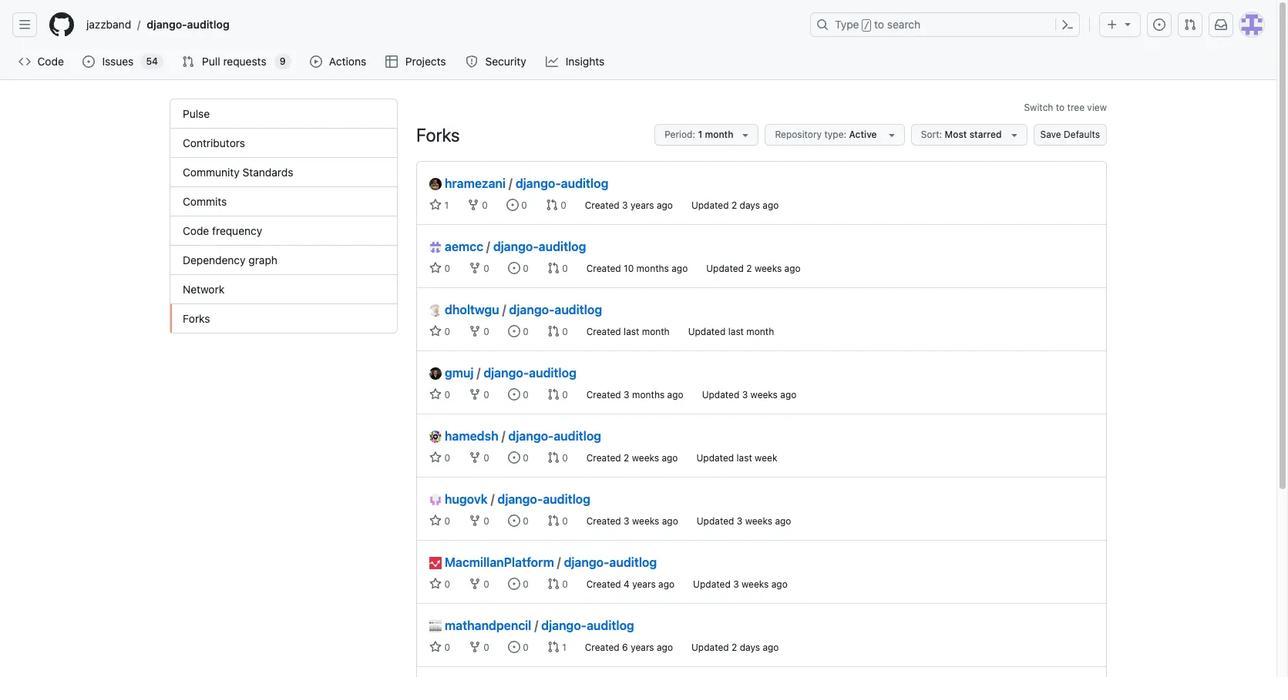 Task type: describe. For each thing, give the bounding box(es) containing it.
django- inside jazzband / django-auditlog
[[147, 18, 187, 31]]

repo forked image for aemcc
[[469, 262, 481, 275]]

hramezani
[[445, 177, 506, 190]]

auditlog for dholtwgu
[[555, 303, 602, 317]]

updated for dholtwgu
[[688, 326, 726, 338]]

period:
[[665, 129, 696, 140]]

created last month
[[587, 326, 670, 338]]

months for gmuj
[[632, 389, 665, 401]]

6
[[622, 642, 628, 654]]

git pull request image for hugovk
[[547, 515, 560, 527]]

1 horizontal spatial to
[[1056, 102, 1065, 113]]

updated last month
[[688, 326, 774, 338]]

hamedsh
[[445, 430, 499, 443]]

actions
[[329, 55, 366, 68]]

django-auditlog link for dholtwgu
[[509, 303, 602, 317]]

repo forked image for mathandpencil
[[469, 642, 481, 654]]

created 2 weeks ago
[[587, 453, 678, 464]]

star image for hamedsh
[[430, 452, 442, 464]]

54
[[146, 56, 158, 67]]

weeks for hugovk
[[745, 516, 773, 527]]

active
[[849, 129, 877, 140]]

created for mathandpencil
[[585, 642, 620, 654]]

auditlog for aemcc
[[539, 240, 586, 254]]

repository
[[775, 129, 822, 140]]

dependency graph
[[183, 254, 278, 267]]

macmillanplatform
[[445, 556, 554, 570]]

last for dholtwgu
[[728, 326, 744, 338]]

repo forked image for hramezani
[[467, 199, 480, 211]]

macmillanplatform link
[[430, 554, 554, 572]]

auditlog inside jazzband / django-auditlog
[[187, 18, 230, 31]]

defaults
[[1064, 129, 1100, 140]]

created 4 years ago
[[587, 579, 675, 591]]

created for hugovk
[[587, 516, 621, 527]]

days for mathandpencil
[[740, 642, 760, 654]]

auditlog for macmillanplatform
[[610, 556, 657, 570]]

months for aemcc
[[637, 263, 669, 275]]

2 horizontal spatial 1
[[698, 129, 703, 140]]

@gmuj image
[[430, 368, 442, 380]]

/ for mathandpencil
[[535, 619, 538, 633]]

repo forked image for gmuj
[[469, 389, 481, 401]]

django- for hugovk
[[498, 493, 543, 507]]

created for hamedsh
[[587, 453, 621, 464]]

last down the 10
[[624, 326, 640, 338]]

switch to tree view
[[1024, 102, 1107, 113]]

community standards
[[183, 166, 293, 179]]

git pull request image for aemcc
[[547, 262, 560, 275]]

network link
[[170, 275, 397, 305]]

commits link
[[170, 187, 397, 217]]

issue opened image for macmillanplatform
[[508, 578, 520, 591]]

created 3 weeks ago
[[587, 516, 678, 527]]

week
[[755, 453, 778, 464]]

contributors link
[[170, 129, 397, 158]]

insights
[[566, 55, 605, 68]]

2 horizontal spatial triangle down image
[[1122, 18, 1134, 30]]

community
[[183, 166, 240, 179]]

updated 3 weeks ago for hugovk
[[697, 516, 791, 527]]

/ for macmillanplatform
[[557, 556, 561, 570]]

updated for macmillanplatform
[[693, 579, 731, 591]]

projects
[[405, 55, 446, 68]]

pulse link
[[170, 99, 397, 129]]

created for macmillanplatform
[[587, 579, 621, 591]]

month for period: 1 month
[[705, 129, 734, 140]]

forks link
[[170, 305, 397, 333]]

hramezani link
[[430, 174, 506, 193]]

years for macmillanplatform
[[632, 579, 656, 591]]

1 for the bottom 1 link
[[560, 642, 567, 654]]

/ django-auditlog for mathandpencil
[[535, 619, 634, 633]]

dholtwgu link
[[430, 301, 499, 319]]

insights element
[[170, 99, 398, 334]]

auditlog for hugovk
[[543, 493, 591, 507]]

days for hramezani
[[740, 200, 760, 211]]

issue opened image for dholtwgu
[[508, 325, 520, 338]]

created for hramezani
[[585, 200, 620, 211]]

mathandpencil
[[445, 619, 532, 633]]

@aemcc image
[[430, 241, 442, 254]]

repo forked image for dholtwgu
[[469, 325, 481, 338]]

weeks for macmillanplatform
[[742, 579, 769, 591]]

updated last week
[[697, 453, 778, 464]]

/ for hugovk
[[491, 493, 495, 507]]

weeks for gmuj
[[751, 389, 778, 401]]

sort: most starred
[[921, 129, 1002, 140]]

code link
[[12, 50, 70, 73]]

view
[[1088, 102, 1107, 113]]

star image for aemcc
[[430, 262, 442, 275]]

code frequency
[[183, 224, 262, 238]]

community standards link
[[170, 158, 397, 187]]

pull requests
[[202, 55, 267, 68]]

type:
[[825, 129, 847, 140]]

network
[[183, 283, 225, 296]]

table image
[[386, 56, 398, 68]]

/ for gmuj
[[477, 366, 481, 380]]

/ for dholtwgu
[[503, 303, 506, 317]]

month for updated last month
[[747, 326, 774, 338]]

hugovk
[[445, 493, 488, 507]]

command palette image
[[1062, 19, 1074, 31]]

updated for hramezani
[[692, 200, 729, 211]]

created for aemcc
[[587, 263, 621, 275]]

auditlog for hamedsh
[[554, 430, 602, 443]]

auditlog for mathandpencil
[[587, 619, 634, 633]]

@macmillanplatform image
[[430, 558, 442, 570]]

/ django-auditlog for macmillanplatform
[[557, 556, 657, 570]]

updated 3 weeks ago for macmillanplatform
[[693, 579, 788, 591]]

forks inside the forks link
[[183, 312, 210, 325]]

standards
[[243, 166, 293, 179]]

triangle down image for repository type: active
[[886, 129, 898, 141]]

django-auditlog link for aemcc
[[493, 240, 586, 254]]

issue opened image for gmuj
[[508, 389, 520, 401]]

save defaults
[[1041, 129, 1100, 140]]

django- for aemcc
[[493, 240, 539, 254]]

10
[[624, 263, 634, 275]]

gmuj
[[445, 366, 474, 380]]

issue opened image for hugovk
[[508, 515, 520, 527]]

star image for hugovk
[[430, 515, 442, 527]]

actions link
[[304, 50, 374, 73]]

star image for dholtwgu
[[430, 325, 442, 338]]

contributors
[[183, 136, 245, 150]]

django- for macmillanplatform
[[564, 556, 610, 570]]

/ django-auditlog for dholtwgu
[[503, 303, 602, 317]]

mathandpencil link
[[430, 617, 532, 635]]

django-auditlog link for mathandpencil
[[541, 619, 634, 633]]

pulse
[[183, 107, 210, 120]]

2 for mathandpencil
[[732, 642, 737, 654]]

created for gmuj
[[587, 389, 621, 401]]

/ django-auditlog for hamedsh
[[502, 430, 602, 443]]

period: 1 month
[[665, 129, 734, 140]]



Task type: vqa. For each thing, say whether or not it's contained in the screenshot.


Task type: locate. For each thing, give the bounding box(es) containing it.
issues
[[102, 55, 134, 68]]

commits
[[183, 195, 227, 208]]

hamedsh link
[[430, 427, 499, 446]]

4 star image from the top
[[430, 578, 442, 591]]

hugovk link
[[430, 490, 488, 509]]

star image down @aemcc icon
[[430, 262, 442, 275]]

repo forked image down hramezani
[[467, 199, 480, 211]]

star image for gmuj
[[430, 389, 442, 401]]

1 days from the top
[[740, 200, 760, 211]]

created 3 months ago
[[587, 389, 684, 401]]

created left 6
[[585, 642, 620, 654]]

0
[[480, 200, 488, 211], [519, 200, 527, 211], [558, 200, 567, 211], [442, 263, 450, 275], [481, 263, 490, 275], [520, 263, 529, 275], [560, 263, 568, 275], [442, 326, 450, 338], [481, 326, 490, 338], [520, 326, 529, 338], [560, 326, 568, 338], [442, 389, 450, 401], [481, 389, 490, 401], [520, 389, 529, 401], [560, 389, 568, 401], [442, 453, 450, 464], [481, 453, 490, 464], [520, 453, 529, 464], [560, 453, 568, 464], [442, 516, 450, 527], [481, 516, 490, 527], [520, 516, 529, 527], [560, 516, 568, 527], [442, 579, 450, 591], [481, 579, 490, 591], [520, 579, 529, 591], [560, 579, 568, 591], [442, 642, 450, 654], [481, 642, 490, 654], [520, 642, 529, 654]]

1 vertical spatial repo forked image
[[469, 578, 481, 591]]

django-auditlog link for gmuj
[[484, 366, 577, 380]]

code inside the insights element
[[183, 224, 209, 238]]

1 vertical spatial months
[[632, 389, 665, 401]]

created left the 10
[[587, 263, 621, 275]]

created down created last month
[[587, 389, 621, 401]]

/ django-auditlog for gmuj
[[477, 366, 577, 380]]

gmuj link
[[430, 364, 474, 382]]

0 vertical spatial years
[[631, 200, 654, 211]]

1 horizontal spatial month
[[705, 129, 734, 140]]

frequency
[[212, 224, 262, 238]]

/ right hamedsh
[[502, 430, 505, 443]]

updated 3 weeks ago for gmuj
[[702, 389, 797, 401]]

forks up '@hramezani' icon
[[416, 124, 460, 146]]

1 horizontal spatial forks
[[416, 124, 460, 146]]

tree
[[1068, 102, 1085, 113]]

git pull request image for hamedsh
[[547, 452, 560, 464]]

1 star image from the top
[[430, 262, 442, 275]]

updated 2 days ago for mathandpencil
[[692, 642, 779, 654]]

1 star image from the top
[[430, 199, 442, 211]]

code for code
[[37, 55, 64, 68]]

/ django-auditlog
[[509, 177, 609, 190], [487, 240, 586, 254], [503, 303, 602, 317], [477, 366, 577, 380], [502, 430, 602, 443], [491, 493, 591, 507], [557, 556, 657, 570], [535, 619, 634, 633]]

created up created 3 months ago
[[587, 326, 621, 338]]

created for dholtwgu
[[587, 326, 621, 338]]

0 link
[[467, 199, 488, 211], [507, 199, 527, 211], [546, 199, 567, 211], [430, 262, 450, 275], [469, 262, 490, 275], [508, 262, 529, 275], [547, 262, 568, 275], [430, 325, 450, 338], [469, 325, 490, 338], [508, 325, 529, 338], [547, 325, 568, 338], [430, 389, 450, 401], [469, 389, 490, 401], [508, 389, 529, 401], [547, 389, 568, 401], [430, 452, 450, 464], [469, 452, 490, 464], [508, 452, 529, 464], [547, 452, 568, 464], [430, 515, 450, 527], [469, 515, 490, 527], [508, 515, 529, 527], [547, 515, 568, 527], [430, 578, 450, 591], [469, 578, 490, 591], [508, 578, 529, 591], [547, 578, 568, 591], [430, 642, 450, 654], [469, 642, 490, 654], [508, 642, 529, 654]]

star image for macmillanplatform
[[430, 578, 442, 591]]

@hamedsh image
[[430, 431, 442, 443]]

0 vertical spatial star image
[[430, 262, 442, 275]]

updated 2 days ago for hramezani
[[692, 200, 779, 211]]

issue opened image
[[1154, 19, 1166, 31], [508, 389, 520, 401], [508, 452, 520, 464], [508, 515, 520, 527], [508, 578, 520, 591], [508, 642, 520, 654]]

django-auditlog link for hugovk
[[498, 493, 591, 507]]

1 horizontal spatial triangle down image
[[886, 129, 898, 141]]

homepage image
[[49, 12, 74, 37]]

jazzband link
[[80, 12, 137, 37]]

updated for mathandpencil
[[692, 642, 729, 654]]

4
[[624, 579, 630, 591]]

django- right gmuj
[[484, 366, 529, 380]]

star image for hramezani
[[430, 199, 442, 211]]

django- right dholtwgu at the left top of page
[[509, 303, 555, 317]]

django- for mathandpencil
[[541, 619, 587, 633]]

0 horizontal spatial month
[[642, 326, 670, 338]]

dependency
[[183, 254, 246, 267]]

git pull request image for mathandpencil
[[547, 642, 560, 654]]

sort:
[[921, 129, 942, 140]]

2 star image from the top
[[430, 325, 442, 338]]

issue opened image for hamedsh
[[508, 452, 520, 464]]

1 vertical spatial years
[[632, 579, 656, 591]]

save
[[1041, 129, 1062, 140]]

4 repo forked image from the top
[[469, 452, 481, 464]]

2 for hramezani
[[732, 200, 737, 211]]

1 horizontal spatial 1 link
[[547, 642, 567, 654]]

repo forked image for macmillanplatform
[[469, 578, 481, 591]]

insights link
[[540, 50, 612, 73]]

1 vertical spatial to
[[1056, 102, 1065, 113]]

1 vertical spatial forks
[[183, 312, 210, 325]]

2 repo forked image from the top
[[469, 325, 481, 338]]

/ right hugovk
[[491, 493, 495, 507]]

3 star image from the top
[[430, 515, 442, 527]]

1 vertical spatial updated 2 days ago
[[692, 642, 779, 654]]

triangle down image for period: 1 month
[[740, 129, 752, 141]]

/ right mathandpencil
[[535, 619, 538, 633]]

search
[[887, 18, 921, 31]]

2 vertical spatial star image
[[430, 389, 442, 401]]

1 link left 6
[[547, 642, 567, 654]]

aemcc
[[445, 240, 484, 254]]

0 vertical spatial updated 3 weeks ago
[[702, 389, 797, 401]]

starred
[[970, 129, 1002, 140]]

repo forked image down hamedsh
[[469, 452, 481, 464]]

code down 'commits' at top
[[183, 224, 209, 238]]

0 horizontal spatial forks
[[183, 312, 210, 325]]

dependency graph link
[[170, 246, 397, 275]]

django- for hramezani
[[516, 177, 561, 190]]

save defaults button
[[1034, 124, 1107, 146]]

1 down '@hramezani' icon
[[442, 200, 449, 211]]

updated 2 weeks ago
[[707, 263, 801, 275]]

repo forked image down the macmillanplatform link
[[469, 578, 481, 591]]

0 horizontal spatial code
[[37, 55, 64, 68]]

triangle down image right plus icon
[[1122, 18, 1134, 30]]

security
[[485, 55, 526, 68]]

auditlog
[[187, 18, 230, 31], [561, 177, 609, 190], [539, 240, 586, 254], [555, 303, 602, 317], [529, 366, 577, 380], [554, 430, 602, 443], [543, 493, 591, 507], [610, 556, 657, 570], [587, 619, 634, 633]]

ago
[[657, 200, 673, 211], [763, 200, 779, 211], [672, 263, 688, 275], [785, 263, 801, 275], [667, 389, 684, 401], [781, 389, 797, 401], [662, 453, 678, 464], [662, 516, 678, 527], [775, 516, 791, 527], [659, 579, 675, 591], [772, 579, 788, 591], [657, 642, 673, 654], [763, 642, 779, 654]]

created up created 4 years ago
[[587, 516, 621, 527]]

3 repo forked image from the top
[[469, 389, 481, 401]]

git pull request image
[[1184, 19, 1197, 31], [546, 199, 558, 211], [547, 262, 560, 275], [547, 325, 560, 338], [547, 515, 560, 527], [547, 642, 560, 654]]

month for created last month
[[642, 326, 670, 338]]

years up created 10 months ago
[[631, 200, 654, 211]]

/ right jazzband
[[137, 18, 141, 31]]

star image down '@hramezani' icon
[[430, 199, 442, 211]]

issue opened image
[[83, 56, 95, 68], [507, 199, 519, 211], [508, 262, 520, 275], [508, 325, 520, 338]]

0 horizontal spatial triangle down image
[[740, 129, 752, 141]]

1 vertical spatial days
[[740, 642, 760, 654]]

jazzband
[[86, 18, 131, 31]]

5 repo forked image from the top
[[469, 515, 481, 527]]

requests
[[223, 55, 267, 68]]

list
[[80, 12, 801, 37]]

updated for gmuj
[[702, 389, 740, 401]]

django- right hramezani
[[516, 177, 561, 190]]

to left tree
[[1056, 102, 1065, 113]]

1 vertical spatial star image
[[430, 325, 442, 338]]

star image down "@dholtwgu" image
[[430, 325, 442, 338]]

repo forked image
[[469, 262, 481, 275], [469, 325, 481, 338], [469, 389, 481, 401], [469, 452, 481, 464], [469, 515, 481, 527]]

0 vertical spatial 1
[[698, 129, 703, 140]]

months up "created 2 weeks ago"
[[632, 389, 665, 401]]

star image
[[430, 262, 442, 275], [430, 325, 442, 338], [430, 389, 442, 401]]

updated
[[692, 200, 729, 211], [707, 263, 744, 275], [688, 326, 726, 338], [702, 389, 740, 401], [697, 453, 734, 464], [697, 516, 734, 527], [693, 579, 731, 591], [692, 642, 729, 654]]

/ inside jazzband / django-auditlog
[[137, 18, 141, 31]]

weeks for aemcc
[[755, 263, 782, 275]]

plus image
[[1107, 18, 1119, 31]]

1 left 6
[[560, 642, 567, 654]]

star image down the @macmillanplatform "icon"
[[430, 578, 442, 591]]

star image down @gmuj icon on the left bottom of the page
[[430, 389, 442, 401]]

updated for hamedsh
[[697, 453, 734, 464]]

weeks
[[755, 263, 782, 275], [751, 389, 778, 401], [632, 453, 659, 464], [632, 516, 660, 527], [745, 516, 773, 527], [742, 579, 769, 591]]

star image for mathandpencil
[[430, 642, 442, 654]]

2 vertical spatial 1
[[560, 642, 567, 654]]

1 vertical spatial 1
[[442, 200, 449, 211]]

0 vertical spatial code
[[37, 55, 64, 68]]

django- up created 4 years ago
[[564, 556, 610, 570]]

auditlog for gmuj
[[529, 366, 577, 380]]

created left 4
[[587, 579, 621, 591]]

created 3 years ago
[[585, 200, 673, 211]]

0 horizontal spatial 1 link
[[430, 199, 449, 211]]

triangle down image right period: 1 month
[[740, 129, 752, 141]]

repo forked image down mathandpencil link
[[469, 642, 481, 654]]

5 star image from the top
[[430, 642, 442, 654]]

triangle down image
[[1008, 129, 1021, 141]]

2 vertical spatial years
[[631, 642, 654, 654]]

star image down @hugovk 'icon'
[[430, 515, 442, 527]]

django-auditlog link for macmillanplatform
[[564, 556, 657, 570]]

years right 6
[[631, 642, 654, 654]]

graph
[[249, 254, 278, 267]]

git pull request image
[[182, 56, 194, 68], [547, 389, 560, 401], [547, 452, 560, 464], [547, 578, 560, 591]]

months right the 10
[[637, 263, 669, 275]]

updated for hugovk
[[697, 516, 734, 527]]

triangle down image
[[1122, 18, 1134, 30], [740, 129, 752, 141], [886, 129, 898, 141]]

0 vertical spatial 1 link
[[430, 199, 449, 211]]

1 right the period:
[[698, 129, 703, 140]]

created 6 years ago
[[585, 642, 673, 654]]

django- for gmuj
[[484, 366, 529, 380]]

/ right gmuj
[[477, 366, 481, 380]]

issue opened image for hramezani
[[507, 199, 519, 211]]

1 vertical spatial code
[[183, 224, 209, 238]]

0 vertical spatial months
[[637, 263, 669, 275]]

1 for 1 link to the top
[[442, 200, 449, 211]]

/ django-auditlog for hugovk
[[491, 493, 591, 507]]

3 star image from the top
[[430, 389, 442, 401]]

star image down @mathandpencil icon
[[430, 642, 442, 654]]

/ django-auditlog for aemcc
[[487, 240, 586, 254]]

type
[[835, 18, 859, 31]]

0 horizontal spatial 1
[[442, 200, 449, 211]]

play image
[[310, 56, 322, 68]]

0 vertical spatial days
[[740, 200, 760, 211]]

1 horizontal spatial code
[[183, 224, 209, 238]]

dholtwgu
[[445, 303, 499, 317]]

code image
[[19, 56, 31, 68]]

auditlog for hramezani
[[561, 177, 609, 190]]

repo forked image
[[467, 199, 480, 211], [469, 578, 481, 591], [469, 642, 481, 654]]

2
[[732, 200, 737, 211], [747, 263, 752, 275], [624, 453, 629, 464], [732, 642, 737, 654]]

django-
[[147, 18, 187, 31], [516, 177, 561, 190], [493, 240, 539, 254], [509, 303, 555, 317], [484, 366, 529, 380], [509, 430, 554, 443], [498, 493, 543, 507], [564, 556, 610, 570], [541, 619, 587, 633]]

1 link down '@hramezani' icon
[[430, 199, 449, 211]]

years right 4
[[632, 579, 656, 591]]

0 horizontal spatial to
[[875, 18, 885, 31]]

created
[[585, 200, 620, 211], [587, 263, 621, 275], [587, 326, 621, 338], [587, 389, 621, 401], [587, 453, 621, 464], [587, 516, 621, 527], [587, 579, 621, 591], [585, 642, 620, 654]]

/ right dholtwgu at the left top of page
[[503, 303, 506, 317]]

repository type: active
[[775, 129, 880, 140]]

most
[[945, 129, 967, 140]]

1 repo forked image from the top
[[469, 262, 481, 275]]

created up created 10 months ago
[[585, 200, 620, 211]]

django- up the created 6 years ago
[[541, 619, 587, 633]]

code
[[37, 55, 64, 68], [183, 224, 209, 238]]

2 vertical spatial repo forked image
[[469, 642, 481, 654]]

0 vertical spatial forks
[[416, 124, 460, 146]]

/ django-auditlog for hramezani
[[509, 177, 609, 190]]

/ right type
[[864, 20, 870, 31]]

repo forked image down gmuj
[[469, 389, 481, 401]]

to left the search
[[875, 18, 885, 31]]

django- up "54"
[[147, 18, 187, 31]]

repo forked image for hugovk
[[469, 515, 481, 527]]

aemcc link
[[430, 238, 484, 256]]

django- right hugovk
[[498, 493, 543, 507]]

star image
[[430, 199, 442, 211], [430, 452, 442, 464], [430, 515, 442, 527], [430, 578, 442, 591], [430, 642, 442, 654]]

django-auditlog link for hamedsh
[[509, 430, 602, 443]]

2 horizontal spatial month
[[747, 326, 774, 338]]

days
[[740, 200, 760, 211], [740, 642, 760, 654]]

pull
[[202, 55, 220, 68]]

git pull request image for macmillanplatform
[[547, 578, 560, 591]]

django- right hamedsh
[[509, 430, 554, 443]]

0 vertical spatial to
[[875, 18, 885, 31]]

2 star image from the top
[[430, 452, 442, 464]]

type / to search
[[835, 18, 921, 31]]

/ right macmillanplatform
[[557, 556, 561, 570]]

@dholtwgu image
[[430, 305, 442, 317]]

9
[[280, 56, 286, 67]]

jazzband / django-auditlog
[[86, 18, 230, 31]]

projects link
[[380, 50, 453, 73]]

django- right aemcc
[[493, 240, 539, 254]]

switch
[[1024, 102, 1054, 113]]

/ right aemcc
[[487, 240, 490, 254]]

issue opened image for mathandpencil
[[508, 642, 520, 654]]

repo forked image down dholtwgu at the left top of page
[[469, 325, 481, 338]]

shield image
[[466, 56, 478, 68]]

month down updated 2 weeks ago
[[747, 326, 774, 338]]

/ for hamedsh
[[502, 430, 505, 443]]

created up created 3 weeks ago
[[587, 453, 621, 464]]

1 vertical spatial 1 link
[[547, 642, 567, 654]]

issue opened image for aemcc
[[508, 262, 520, 275]]

repo forked image down aemcc
[[469, 262, 481, 275]]

created 10 months ago
[[587, 263, 688, 275]]

notifications image
[[1215, 19, 1228, 31]]

list containing jazzband
[[80, 12, 801, 37]]

1 link
[[430, 199, 449, 211], [547, 642, 567, 654]]

years for mathandpencil
[[631, 642, 654, 654]]

security link
[[460, 50, 534, 73]]

@mathandpencil image
[[430, 621, 442, 633]]

month
[[705, 129, 734, 140], [642, 326, 670, 338], [747, 326, 774, 338]]

@hramezani image
[[430, 178, 442, 190]]

django- for hamedsh
[[509, 430, 554, 443]]

/ for hramezani
[[509, 177, 513, 190]]

2 vertical spatial updated 3 weeks ago
[[693, 579, 788, 591]]

git pull request image for dholtwgu
[[547, 325, 560, 338]]

last
[[624, 326, 640, 338], [728, 326, 744, 338], [737, 453, 752, 464]]

git pull request image for hramezani
[[546, 199, 558, 211]]

django- for dholtwgu
[[509, 303, 555, 317]]

years
[[631, 200, 654, 211], [632, 579, 656, 591], [631, 642, 654, 654]]

1 horizontal spatial 1
[[560, 642, 567, 654]]

0 vertical spatial updated 2 days ago
[[692, 200, 779, 211]]

updated for aemcc
[[707, 263, 744, 275]]

triangle down image right active
[[886, 129, 898, 141]]

repo forked image down hugovk
[[469, 515, 481, 527]]

last down updated 2 weeks ago
[[728, 326, 744, 338]]

month down created 10 months ago
[[642, 326, 670, 338]]

switch to tree view link
[[1024, 102, 1107, 113]]

forks
[[416, 124, 460, 146], [183, 312, 210, 325]]

last for hamedsh
[[737, 453, 752, 464]]

to
[[875, 18, 885, 31], [1056, 102, 1065, 113]]

1
[[698, 129, 703, 140], [442, 200, 449, 211], [560, 642, 567, 654]]

code right code icon
[[37, 55, 64, 68]]

1 vertical spatial updated 3 weeks ago
[[697, 516, 791, 527]]

code for code frequency
[[183, 224, 209, 238]]

3
[[622, 200, 628, 211], [624, 389, 630, 401], [742, 389, 748, 401], [624, 516, 630, 527], [737, 516, 743, 527], [733, 579, 739, 591]]

code frequency link
[[170, 217, 397, 246]]

/ right hramezani
[[509, 177, 513, 190]]

star image down @hamedsh image
[[430, 452, 442, 464]]

0 vertical spatial repo forked image
[[467, 199, 480, 211]]

forks down the network
[[183, 312, 210, 325]]

last left week
[[737, 453, 752, 464]]

updated 2 days ago
[[692, 200, 779, 211], [692, 642, 779, 654]]

month right the period:
[[705, 129, 734, 140]]

repo forked image for hamedsh
[[469, 452, 481, 464]]

/ for aemcc
[[487, 240, 490, 254]]

@hugovk image
[[430, 494, 442, 507]]

graph image
[[546, 56, 558, 68]]

/ inside the type / to search
[[864, 20, 870, 31]]

2 days from the top
[[740, 642, 760, 654]]

years for hramezani
[[631, 200, 654, 211]]



